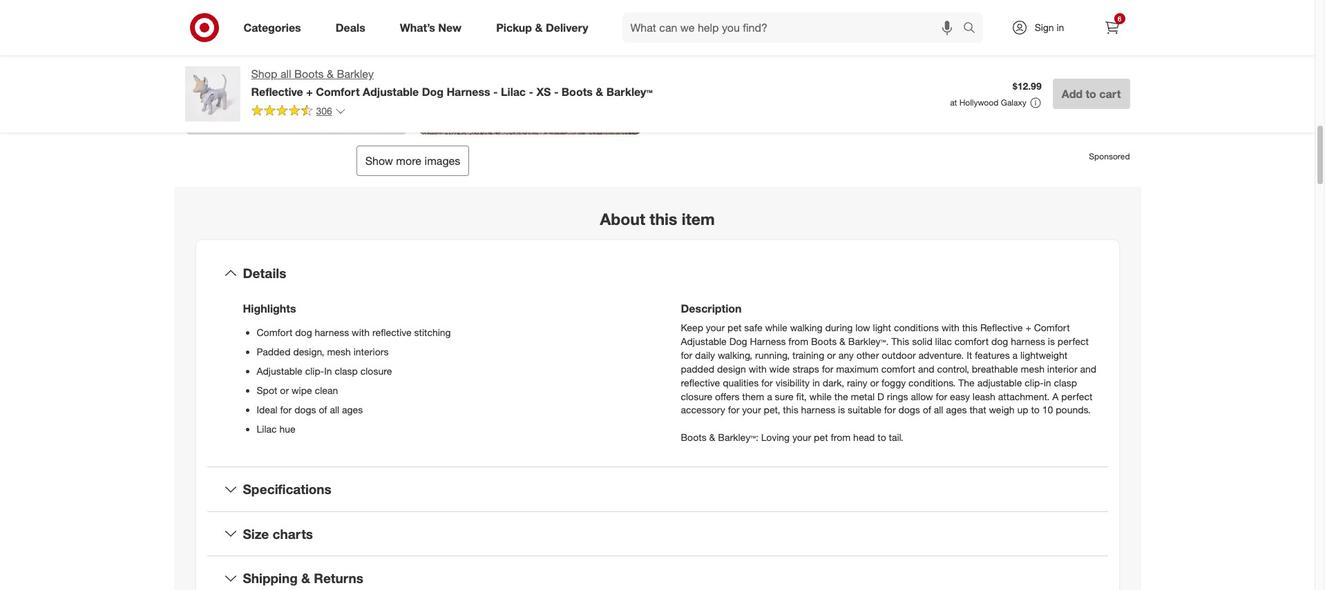 Task type: locate. For each thing, give the bounding box(es) containing it.
all right shop
[[280, 67, 291, 81]]

metal
[[851, 390, 875, 402]]

closure inside keep your pet safe while walking during low light conditions with this reflective + comfort adjustable dog harness from boots & barkley™. this solid lilac comfort dog harness is perfect for daily walking, running, training or any other outdoor adventure. it features a lightweight padded design with wide straps for maximum comfort and control, breathable mesh interior and reflective qualities for visibility in dark, rainy or foggy conditions. the adjustable clip-in clasp closure offers them a sure fit, while the metal d rings allow for easy leash attachment. a perfect accessory for your pet, this harness is suitable for dogs of all ages that weigh up to 10 pounds.
[[681, 390, 712, 402]]

+ up 306 link
[[306, 85, 313, 99]]

your
[[706, 321, 725, 333], [742, 404, 761, 416], [792, 432, 811, 443]]

adjustable down barkley
[[363, 85, 419, 99]]

to right add
[[1086, 87, 1096, 101]]

2 horizontal spatial -
[[554, 85, 559, 99]]

clean
[[315, 385, 338, 396]]

1 horizontal spatial with
[[749, 363, 767, 374]]

harness down new
[[447, 85, 490, 99]]

0 vertical spatial to
[[1086, 87, 1096, 101]]

1 vertical spatial reflective
[[681, 376, 720, 388]]

pet left safe
[[727, 321, 742, 333]]

2 horizontal spatial harness
[[1011, 335, 1045, 347]]

& inside dropdown button
[[301, 571, 310, 587]]

1 ages from the left
[[946, 404, 967, 416]]

in
[[324, 365, 332, 377]]

comfort
[[316, 85, 360, 99], [1034, 321, 1070, 333], [257, 327, 293, 338]]

0 horizontal spatial is
[[838, 404, 845, 416]]

1 horizontal spatial harness
[[801, 404, 835, 416]]

to left "10"
[[1031, 404, 1040, 416]]

item
[[682, 210, 715, 229]]

for down offers at the bottom of the page
[[728, 404, 740, 416]]

1 horizontal spatial comfort
[[955, 335, 989, 347]]

0 horizontal spatial your
[[706, 321, 725, 333]]

1 vertical spatial +
[[1026, 321, 1031, 333]]

2 vertical spatial to
[[878, 432, 886, 443]]

sign
[[1035, 21, 1054, 33]]

comfort up lightweight
[[1034, 321, 1070, 333]]

clip-
[[305, 365, 324, 377], [1025, 376, 1044, 388]]

dog inside keep your pet safe while walking during low light conditions with this reflective + comfort adjustable dog harness from boots & barkley™. this solid lilac comfort dog harness is perfect for daily walking, running, training or any other outdoor adventure. it features a lightweight padded design with wide straps for maximum comfort and control, breathable mesh interior and reflective qualities for visibility in dark, rainy or foggy conditions. the adjustable clip-in clasp closure offers them a sure fit, while the metal d rings allow for easy leash attachment. a perfect accessory for your pet, this harness is suitable for dogs of all ages that weigh up to 10 pounds.
[[729, 335, 747, 347]]

closure down interiors
[[360, 365, 392, 377]]

0 horizontal spatial dog
[[295, 327, 312, 338]]

0 vertical spatial this
[[650, 210, 677, 229]]

harness up lightweight
[[1011, 335, 1045, 347]]

1 horizontal spatial clip-
[[1025, 376, 1044, 388]]

in right sign
[[1057, 21, 1064, 33]]

1 horizontal spatial dog
[[729, 335, 747, 347]]

1 vertical spatial to
[[1031, 404, 1040, 416]]

lilac left xs on the top of the page
[[501, 85, 526, 99]]

comfort inside keep your pet safe while walking during low light conditions with this reflective + comfort adjustable dog harness from boots & barkley™. this solid lilac comfort dog harness is perfect for daily walking, running, training or any other outdoor adventure. it features a lightweight padded design with wide straps for maximum comfort and control, breathable mesh interior and reflective qualities for visibility in dark, rainy or foggy conditions. the adjustable clip-in clasp closure offers them a sure fit, while the metal d rings allow for easy leash attachment. a perfect accessory for your pet, this harness is suitable for dogs of all ages that weigh up to 10 pounds.
[[1034, 321, 1070, 333]]

lmmshops
[[440, 91, 481, 101]]

or left any
[[827, 349, 836, 361]]

design,
[[293, 346, 324, 358]]

and right 'interior'
[[1080, 363, 1097, 374]]

to left tail.
[[878, 432, 886, 443]]

reflective down padded
[[681, 376, 720, 388]]

delivery
[[546, 20, 588, 34]]

0 horizontal spatial ages
[[342, 404, 363, 416]]

xs
[[536, 85, 551, 99]]

in down straps
[[812, 376, 820, 388]]

boots inside keep your pet safe while walking during low light conditions with this reflective + comfort adjustable dog harness from boots & barkley™. this solid lilac comfort dog harness is perfect for daily walking, running, training or any other outdoor adventure. it features a lightweight padded design with wide straps for maximum comfort and control, breathable mesh interior and reflective qualities for visibility in dark, rainy or foggy conditions. the adjustable clip-in clasp closure offers them a sure fit, while the metal d rings allow for easy leash attachment. a perfect accessory for your pet, this harness is suitable for dogs of all ages that weigh up to 10 pounds.
[[811, 335, 837, 347]]

0 horizontal spatial adjustable
[[257, 365, 302, 377]]

for down rings
[[884, 404, 896, 416]]

all inside shop all boots & barkley reflective + comfort adjustable dog harness - lilac - xs - boots & barkley™
[[280, 67, 291, 81]]

dog up design,
[[295, 327, 312, 338]]

2 horizontal spatial your
[[792, 432, 811, 443]]

adjustable down padded
[[257, 365, 302, 377]]

1 horizontal spatial to
[[1031, 404, 1040, 416]]

rings
[[887, 390, 908, 402]]

accessory
[[681, 404, 725, 416]]

1 horizontal spatial -
[[529, 85, 533, 99]]

walking,
[[718, 349, 752, 361]]

dog inside keep your pet safe while walking during low light conditions with this reflective + comfort adjustable dog harness from boots & barkley™. this solid lilac comfort dog harness is perfect for daily walking, running, training or any other outdoor adventure. it features a lightweight padded design with wide straps for maximum comfort and control, breathable mesh interior and reflective qualities for visibility in dark, rainy or foggy conditions. the adjustable clip-in clasp closure offers them a sure fit, while the metal d rings allow for easy leash attachment. a perfect accessory for your pet, this harness is suitable for dogs of all ages that weigh up to 10 pounds.
[[991, 335, 1008, 347]]

- right xs on the top of the page
[[554, 85, 559, 99]]

0 horizontal spatial dog
[[422, 85, 444, 99]]

- left xs on the top of the page
[[529, 85, 533, 99]]

1 horizontal spatial is
[[1048, 335, 1055, 347]]

0 horizontal spatial clasp
[[335, 365, 358, 377]]

adventure.
[[919, 349, 964, 361]]

1 horizontal spatial dogs
[[898, 404, 920, 416]]

0 vertical spatial dog
[[422, 85, 444, 99]]

1 horizontal spatial dog
[[991, 335, 1008, 347]]

1 of from the left
[[923, 404, 931, 416]]

adjustable inside shop all boots & barkley reflective + comfort adjustable dog harness - lilac - xs - boots & barkley™
[[363, 85, 419, 99]]

dogs down rings
[[898, 404, 920, 416]]

adjustable inside keep your pet safe while walking during low light conditions with this reflective + comfort adjustable dog harness from boots & barkley™. this solid lilac comfort dog harness is perfect for daily walking, running, training or any other outdoor adventure. it features a lightweight padded design with wide straps for maximum comfort and control, breathable mesh interior and reflective qualities for visibility in dark, rainy or foggy conditions. the adjustable clip-in clasp closure offers them a sure fit, while the metal d rings allow for easy leash attachment. a perfect accessory for your pet, this harness is suitable for dogs of all ages that weigh up to 10 pounds.
[[681, 335, 727, 347]]

for
[[681, 349, 692, 361], [822, 363, 834, 374], [761, 376, 773, 388], [936, 390, 947, 402], [728, 404, 740, 416], [884, 404, 896, 416], [280, 404, 292, 416]]

0 horizontal spatial comfort
[[257, 327, 293, 338]]

mesh
[[327, 346, 351, 358], [1021, 363, 1045, 374]]

clip- up attachment.
[[1025, 376, 1044, 388]]

& left barkley
[[327, 67, 334, 81]]

daily
[[695, 349, 715, 361]]

1 horizontal spatial harness
[[750, 335, 786, 347]]

loving
[[761, 432, 790, 443]]

with up 'lilac'
[[942, 321, 960, 333]]

1 horizontal spatial clasp
[[1054, 376, 1077, 388]]

1 dogs from the left
[[898, 404, 920, 416]]

0 horizontal spatial to
[[878, 432, 886, 443]]

closure up accessory
[[681, 390, 712, 402]]

2 horizontal spatial comfort
[[1034, 321, 1070, 333]]

1 vertical spatial comfort
[[881, 363, 915, 374]]

closure
[[360, 365, 392, 377], [681, 390, 712, 402]]

any
[[839, 349, 854, 361]]

2 and from the left
[[1080, 363, 1097, 374]]

features
[[975, 349, 1010, 361]]

clasp down 'interior'
[[1054, 376, 1077, 388]]

pickup & delivery
[[496, 20, 588, 34]]

pickup
[[496, 20, 532, 34]]

boots down during
[[811, 335, 837, 347]]

mesh down lightweight
[[1021, 363, 1045, 374]]

a right at
[[688, 37, 695, 51]]

perfect up 'interior'
[[1058, 335, 1089, 347]]

interior
[[1047, 363, 1078, 374]]

offers
[[715, 390, 740, 402]]

comfort up padded
[[257, 327, 293, 338]]

during
[[825, 321, 853, 333]]

for down wide
[[761, 376, 773, 388]]

1 horizontal spatial closure
[[681, 390, 712, 402]]

1 vertical spatial your
[[742, 404, 761, 416]]

reflective down shop
[[251, 85, 303, 99]]

outdoor
[[882, 349, 916, 361]]

other
[[856, 349, 879, 361]]

1 horizontal spatial mesh
[[1021, 363, 1045, 374]]

1 vertical spatial a
[[1013, 349, 1018, 361]]

is up lightweight
[[1048, 335, 1055, 347]]

0 horizontal spatial and
[[918, 363, 934, 374]]

image of reflective + comfort adjustable dog harness - lilac - xs - boots & barkley™ image
[[185, 66, 240, 122]]

specifications
[[243, 481, 331, 497]]

and up conditions.
[[918, 363, 934, 374]]

1 horizontal spatial ages
[[946, 404, 967, 416]]

1 horizontal spatial lilac
[[501, 85, 526, 99]]

1 horizontal spatial in
[[1044, 376, 1051, 388]]

your right the loving
[[792, 432, 811, 443]]

clip- down design,
[[305, 365, 324, 377]]

1 vertical spatial adjustable
[[681, 335, 727, 347]]

1 horizontal spatial adjustable
[[363, 85, 419, 99]]

0 vertical spatial closure
[[360, 365, 392, 377]]

1 horizontal spatial from
[[831, 432, 851, 443]]

reflective up features
[[980, 321, 1023, 333]]

2 horizontal spatial this
[[962, 321, 978, 333]]

in
[[1057, 21, 1064, 33], [812, 376, 820, 388], [1044, 376, 1051, 388]]

all down clean
[[330, 404, 339, 416]]

harness up running,
[[750, 335, 786, 347]]

of down clean
[[319, 404, 327, 416]]

your down them
[[742, 404, 761, 416]]

control,
[[937, 363, 969, 374]]

2 horizontal spatial all
[[934, 404, 943, 416]]

& left barkley™
[[596, 85, 603, 99]]

harness down fit, in the bottom of the page
[[801, 404, 835, 416]]

with up interiors
[[352, 327, 370, 338]]

+ up lightweight
[[1026, 321, 1031, 333]]

to
[[1086, 87, 1096, 101], [1031, 404, 1040, 416], [878, 432, 886, 443]]

walking
[[790, 321, 823, 333]]

comfort down outdoor
[[881, 363, 915, 374]]

this
[[891, 335, 909, 347]]

this left item
[[650, 210, 677, 229]]

while right safe
[[765, 321, 787, 333]]

0 vertical spatial adjustable
[[363, 85, 419, 99]]

0 horizontal spatial harness
[[447, 85, 490, 99]]

+ inside keep your pet safe while walking during low light conditions with this reflective + comfort adjustable dog harness from boots & barkley™. this solid lilac comfort dog harness is perfect for daily walking, running, training or any other outdoor adventure. it features a lightweight padded design with wide straps for maximum comfort and control, breathable mesh interior and reflective qualities for visibility in dark, rainy or foggy conditions. the adjustable clip-in clasp closure offers them a sure fit, while the metal d rings allow for easy leash attachment. a perfect accessory for your pet, this harness is suitable for dogs of all ages that weigh up to 10 pounds.
[[1026, 321, 1031, 333]]

adjustable up daily
[[681, 335, 727, 347]]

1 horizontal spatial pet
[[814, 432, 828, 443]]

from down walking
[[789, 335, 808, 347]]

categories link
[[232, 12, 318, 43]]

perfect up pounds.
[[1061, 390, 1093, 402]]

1 horizontal spatial reflective
[[681, 376, 720, 388]]

ages down easy at bottom right
[[946, 404, 967, 416]]

it
[[967, 349, 972, 361]]

1 horizontal spatial comfort
[[316, 85, 360, 99]]

dogs down wipe
[[294, 404, 316, 416]]

0 horizontal spatial from
[[789, 335, 808, 347]]

ideal for dogs of all ages
[[257, 404, 363, 416]]

shipping & returns
[[243, 571, 363, 587]]

with affirm on orders over $100
[[702, 5, 838, 16]]

0 horizontal spatial of
[[319, 404, 327, 416]]

What can we help you find? suggestions appear below search field
[[622, 12, 966, 43]]

& inside keep your pet safe while walking during low light conditions with this reflective + comfort adjustable dog harness from boots & barkley™. this solid lilac comfort dog harness is perfect for daily walking, running, training or any other outdoor adventure. it features a lightweight padded design with wide straps for maximum comfort and control, breathable mesh interior and reflective qualities for visibility in dark, rainy or foggy conditions. the adjustable clip-in clasp closure offers them a sure fit, while the metal d rings allow for easy leash attachment. a perfect accessory for your pet, this harness is suitable for dogs of all ages that weigh up to 10 pounds.
[[840, 335, 846, 347]]

solid
[[912, 335, 933, 347]]

add to cart button
[[1053, 79, 1130, 109]]

mesh up in on the bottom of the page
[[327, 346, 351, 358]]

0 horizontal spatial clip-
[[305, 365, 324, 377]]

pet left head
[[814, 432, 828, 443]]

comfort up 306
[[316, 85, 360, 99]]

comfort inside shop all boots & barkley reflective + comfort adjustable dog harness - lilac - xs - boots & barkley™
[[316, 85, 360, 99]]

comfort up it
[[955, 335, 989, 347]]

dog up features
[[991, 335, 1008, 347]]

padded design, mesh interiors
[[257, 346, 389, 358]]

pet
[[727, 321, 742, 333], [814, 432, 828, 443]]

this
[[650, 210, 677, 229], [962, 321, 978, 333], [783, 404, 798, 416]]

with down running,
[[749, 363, 767, 374]]

clasp
[[335, 365, 358, 377], [1054, 376, 1077, 388]]

at a glance
[[674, 37, 733, 51]]

0 horizontal spatial reflective
[[251, 85, 303, 99]]

a right features
[[1013, 349, 1018, 361]]

boots right xs on the top of the page
[[562, 85, 593, 99]]

harness up 'padded design, mesh interiors'
[[315, 327, 349, 338]]

or left wipe
[[280, 385, 289, 396]]

orders
[[765, 5, 793, 16]]

size charts button
[[207, 512, 1108, 556]]

at
[[674, 37, 685, 51]]

lilac down ideal
[[257, 423, 277, 435]]

shop
[[251, 67, 277, 81]]

breathable
[[972, 363, 1018, 374]]

and
[[918, 363, 934, 374], [1080, 363, 1097, 374]]

2 vertical spatial this
[[783, 404, 798, 416]]

ages down adjustable clip-in clasp closure
[[342, 404, 363, 416]]

ages
[[946, 404, 967, 416], [342, 404, 363, 416]]

reflective up interiors
[[372, 327, 412, 338]]

size charts
[[243, 526, 313, 542]]

2 horizontal spatial to
[[1086, 87, 1096, 101]]

0 horizontal spatial dogs
[[294, 404, 316, 416]]

0 horizontal spatial while
[[765, 321, 787, 333]]

1 vertical spatial mesh
[[1021, 363, 1045, 374]]

0 horizontal spatial -
[[493, 85, 498, 99]]

from
[[789, 335, 808, 347], [831, 432, 851, 443]]

of down allow
[[923, 404, 931, 416]]

1 horizontal spatial your
[[742, 404, 761, 416]]

1 horizontal spatial of
[[923, 404, 931, 416]]

a up pet,
[[767, 390, 772, 402]]

while
[[765, 321, 787, 333], [809, 390, 832, 402]]

adjustable clip-in clasp closure
[[257, 365, 392, 377]]

d
[[877, 390, 884, 402]]

this down sure
[[783, 404, 798, 416]]

0 horizontal spatial +
[[306, 85, 313, 99]]

0 vertical spatial harness
[[447, 85, 490, 99]]

1 and from the left
[[918, 363, 934, 374]]

at
[[950, 97, 957, 108]]

dog down what's new link
[[422, 85, 444, 99]]

0 vertical spatial your
[[706, 321, 725, 333]]

0 horizontal spatial comfort
[[881, 363, 915, 374]]

safe
[[744, 321, 762, 333]]

& left returns
[[301, 571, 310, 587]]

all inside keep your pet safe while walking during low light conditions with this reflective + comfort adjustable dog harness from boots & barkley™. this solid lilac comfort dog harness is perfect for daily walking, running, training or any other outdoor adventure. it features a lightweight padded design with wide straps for maximum comfort and control, breathable mesh interior and reflective qualities for visibility in dark, rainy or foggy conditions. the adjustable clip-in clasp closure offers them a sure fit, while the metal d rings allow for easy leash attachment. a perfect accessory for your pet, this harness is suitable for dogs of all ages that weigh up to 10 pounds.
[[934, 404, 943, 416]]

lilac
[[935, 335, 952, 347]]

to inside keep your pet safe while walking during low light conditions with this reflective + comfort adjustable dog harness from boots & barkley™. this solid lilac comfort dog harness is perfect for daily walking, running, training or any other outdoor adventure. it features a lightweight padded design with wide straps for maximum comfort and control, breathable mesh interior and reflective qualities for visibility in dark, rainy or foggy conditions. the adjustable clip-in clasp closure offers them a sure fit, while the metal d rings allow for easy leash attachment. a perfect accessory for your pet, this harness is suitable for dogs of all ages that weigh up to 10 pounds.
[[1031, 404, 1040, 416]]

1 vertical spatial is
[[838, 404, 845, 416]]

reflective + comfort adjustable dog harness - lilac - boots & barkley™, 5 of 12 image
[[185, 0, 407, 135]]

0 horizontal spatial pet
[[727, 321, 742, 333]]

spot
[[257, 385, 277, 396]]

0 vertical spatial lilac
[[501, 85, 526, 99]]

adjustable
[[363, 85, 419, 99], [681, 335, 727, 347], [257, 365, 302, 377]]

or up d
[[870, 376, 879, 388]]

with
[[702, 5, 721, 16]]

1 vertical spatial dog
[[729, 335, 747, 347]]

1 vertical spatial harness
[[750, 335, 786, 347]]

dog up walking,
[[729, 335, 747, 347]]

light
[[873, 321, 891, 333]]

dog
[[422, 85, 444, 99], [729, 335, 747, 347]]

1 horizontal spatial and
[[1080, 363, 1097, 374]]

while down dark,
[[809, 390, 832, 402]]

harness inside shop all boots & barkley reflective + comfort adjustable dog harness - lilac - xs - boots & barkley™
[[447, 85, 490, 99]]

the
[[958, 376, 975, 388]]

0 horizontal spatial mesh
[[327, 346, 351, 358]]

all down conditions.
[[934, 404, 943, 416]]

- right lmmshops
[[493, 85, 498, 99]]

2 - from the left
[[529, 85, 533, 99]]

& down during
[[840, 335, 846, 347]]

from left head
[[831, 432, 851, 443]]

is down the at the right of page
[[838, 404, 845, 416]]

boots
[[294, 67, 324, 81], [562, 85, 593, 99], [811, 335, 837, 347], [681, 432, 707, 443]]

clasp right in on the bottom of the page
[[335, 365, 358, 377]]

barkley™
[[606, 85, 653, 99]]

your down description
[[706, 321, 725, 333]]

0 vertical spatial reflective
[[251, 85, 303, 99]]

0 horizontal spatial or
[[280, 385, 289, 396]]

this up it
[[962, 321, 978, 333]]

is
[[1048, 335, 1055, 347], [838, 404, 845, 416]]

in down 'interior'
[[1044, 376, 1051, 388]]

0 vertical spatial pet
[[727, 321, 742, 333]]

0 horizontal spatial all
[[280, 67, 291, 81]]

&
[[535, 20, 543, 34], [327, 67, 334, 81], [596, 85, 603, 99], [840, 335, 846, 347], [709, 432, 715, 443], [301, 571, 310, 587]]



Task type: vqa. For each thing, say whether or not it's contained in the screenshot.
Harness
yes



Task type: describe. For each thing, give the bounding box(es) containing it.
the
[[834, 390, 848, 402]]

0 horizontal spatial with
[[352, 327, 370, 338]]

2 horizontal spatial or
[[870, 376, 879, 388]]

glance
[[698, 37, 733, 51]]

returns
[[314, 571, 363, 587]]

2 horizontal spatial with
[[942, 321, 960, 333]]

lilac hue
[[257, 423, 295, 435]]

straps
[[793, 363, 819, 374]]

$100
[[817, 5, 838, 16]]

0 vertical spatial mesh
[[327, 346, 351, 358]]

show more images
[[365, 154, 460, 168]]

adjustable
[[977, 376, 1022, 388]]

0 horizontal spatial harness
[[315, 327, 349, 338]]

barkley
[[337, 67, 374, 81]]

clasp inside keep your pet safe while walking during low light conditions with this reflective + comfort adjustable dog harness from boots & barkley™. this solid lilac comfort dog harness is perfect for daily walking, running, training or any other outdoor adventure. it features a lightweight padded design with wide straps for maximum comfort and control, breathable mesh interior and reflective qualities for visibility in dark, rainy or foggy conditions. the adjustable clip-in clasp closure offers them a sure fit, while the metal d rings allow for easy leash attachment. a perfect accessory for your pet, this harness is suitable for dogs of all ages that weigh up to 10 pounds.
[[1054, 376, 1077, 388]]

over
[[796, 5, 814, 16]]

306 link
[[251, 104, 346, 120]]

padded
[[681, 363, 714, 374]]

training
[[792, 349, 824, 361]]

attachment.
[[998, 390, 1050, 402]]

reflective inside keep your pet safe while walking during low light conditions with this reflective + comfort adjustable dog harness from boots & barkley™. this solid lilac comfort dog harness is perfect for daily walking, running, training or any other outdoor adventure. it features a lightweight padded design with wide straps for maximum comfort and control, breathable mesh interior and reflective qualities for visibility in dark, rainy or foggy conditions. the adjustable clip-in clasp closure offers them a sure fit, while the metal d rings allow for easy leash attachment. a perfect accessory for your pet, this harness is suitable for dogs of all ages that weigh up to 10 pounds.
[[980, 321, 1023, 333]]

conditions
[[894, 321, 939, 333]]

boots down accessory
[[681, 432, 707, 443]]

harness inside keep your pet safe while walking during low light conditions with this reflective + comfort adjustable dog harness from boots & barkley™. this solid lilac comfort dog harness is perfect for daily walking, running, training or any other outdoor adventure. it features a lightweight padded design with wide straps for maximum comfort and control, breathable mesh interior and reflective qualities for visibility in dark, rainy or foggy conditions. the adjustable clip-in clasp closure offers them a sure fit, while the metal d rings allow for easy leash attachment. a perfect accessory for your pet, this harness is suitable for dogs of all ages that weigh up to 10 pounds.
[[750, 335, 786, 347]]

2 horizontal spatial in
[[1057, 21, 1064, 33]]

dog inside shop all boots & barkley reflective + comfort adjustable dog harness - lilac - xs - boots & barkley™
[[422, 85, 444, 99]]

shipping
[[243, 571, 298, 587]]

6 link
[[1097, 12, 1127, 43]]

low
[[856, 321, 870, 333]]

2 horizontal spatial a
[[1013, 349, 1018, 361]]

hue
[[279, 423, 295, 435]]

1 - from the left
[[493, 85, 498, 99]]

ages inside keep your pet safe while walking during low light conditions with this reflective + comfort adjustable dog harness from boots & barkley™. this solid lilac comfort dog harness is perfect for daily walking, running, training or any other outdoor adventure. it features a lightweight padded design with wide straps for maximum comfort and control, breathable mesh interior and reflective qualities for visibility in dark, rainy or foggy conditions. the adjustable clip-in clasp closure offers them a sure fit, while the metal d rings allow for easy leash attachment. a perfect accessory for your pet, this harness is suitable for dogs of all ages that weigh up to 10 pounds.
[[946, 404, 967, 416]]

boots up 306 link
[[294, 67, 324, 81]]

2 ages from the left
[[342, 404, 363, 416]]

that
[[970, 404, 986, 416]]

dogs inside keep your pet safe while walking during low light conditions with this reflective + comfort adjustable dog harness from boots & barkley™. this solid lilac comfort dog harness is perfect for daily walking, running, training or any other outdoor adventure. it features a lightweight padded design with wide straps for maximum comfort and control, breathable mesh interior and reflective qualities for visibility in dark, rainy or foggy conditions. the adjustable clip-in clasp closure offers them a sure fit, while the metal d rings allow for easy leash attachment. a perfect accessory for your pet, this harness is suitable for dogs of all ages that weigh up to 10 pounds.
[[898, 404, 920, 416]]

2 dogs from the left
[[294, 404, 316, 416]]

about this item
[[600, 210, 715, 229]]

photo from lmmshops, 6 of 12 image
[[418, 0, 641, 135]]

2 vertical spatial adjustable
[[257, 365, 302, 377]]

1 horizontal spatial this
[[783, 404, 798, 416]]

head
[[853, 432, 875, 443]]

what's
[[400, 20, 435, 34]]

0 vertical spatial while
[[765, 321, 787, 333]]

easy
[[950, 390, 970, 402]]

of inside keep your pet safe while walking during low light conditions with this reflective + comfort adjustable dog harness from boots & barkley™. this solid lilac comfort dog harness is perfect for daily walking, running, training or any other outdoor adventure. it features a lightweight padded design with wide straps for maximum comfort and control, breathable mesh interior and reflective qualities for visibility in dark, rainy or foggy conditions. the adjustable clip-in clasp closure offers them a sure fit, while the metal d rings allow for easy leash attachment. a perfect accessory for your pet, this harness is suitable for dogs of all ages that weigh up to 10 pounds.
[[923, 404, 931, 416]]

for up padded
[[681, 349, 692, 361]]

them
[[742, 390, 764, 402]]

pet,
[[764, 404, 780, 416]]

affirm
[[724, 5, 749, 16]]

reflective inside shop all boots & barkley reflective + comfort adjustable dog harness - lilac - xs - boots & barkley™
[[251, 85, 303, 99]]

visibility
[[776, 376, 810, 388]]

10
[[1042, 404, 1053, 416]]

sure
[[775, 390, 794, 402]]

6
[[1118, 15, 1122, 23]]

0 vertical spatial is
[[1048, 335, 1055, 347]]

from inside keep your pet safe while walking during low light conditions with this reflective + comfort adjustable dog harness from boots & barkley™. this solid lilac comfort dog harness is perfect for daily walking, running, training or any other outdoor adventure. it features a lightweight padded design with wide straps for maximum comfort and control, breathable mesh interior and reflective qualities for visibility in dark, rainy or foggy conditions. the adjustable clip-in clasp closure offers them a sure fit, while the metal d rings allow for easy leash attachment. a perfect accessory for your pet, this harness is suitable for dogs of all ages that weigh up to 10 pounds.
[[789, 335, 808, 347]]

show more images button
[[356, 146, 469, 176]]

shipping & returns button
[[207, 557, 1108, 591]]

ideal
[[257, 404, 278, 416]]

conditions.
[[909, 376, 956, 388]]

3 - from the left
[[554, 85, 559, 99]]

0 vertical spatial perfect
[[1058, 335, 1089, 347]]

pounds.
[[1056, 404, 1091, 416]]

stitching
[[414, 327, 451, 338]]

for down conditions.
[[936, 390, 947, 402]]

1 vertical spatial perfect
[[1061, 390, 1093, 402]]

allow
[[911, 390, 933, 402]]

sign in
[[1035, 21, 1064, 33]]

to inside the add to cart button
[[1086, 87, 1096, 101]]

leash
[[973, 390, 996, 402]]

highlights
[[243, 301, 296, 315]]

more
[[396, 154, 422, 168]]

what's new
[[400, 20, 462, 34]]

lightweight
[[1020, 349, 1068, 361]]

sponsored
[[1089, 151, 1130, 162]]

1 vertical spatial this
[[962, 321, 978, 333]]

interiors
[[354, 346, 389, 358]]

qualities
[[723, 376, 759, 388]]

up
[[1017, 404, 1028, 416]]

add
[[1062, 87, 1083, 101]]

& right pickup
[[535, 20, 543, 34]]

0 vertical spatial comfort
[[955, 335, 989, 347]]

pet inside keep your pet safe while walking during low light conditions with this reflective + comfort adjustable dog harness from boots & barkley™. this solid lilac comfort dog harness is perfect for daily walking, running, training or any other outdoor adventure. it features a lightweight padded design with wide straps for maximum comfort and control, breathable mesh interior and reflective qualities for visibility in dark, rainy or foggy conditions. the adjustable clip-in clasp closure offers them a sure fit, while the metal d rings allow for easy leash attachment. a perfect accessory for your pet, this harness is suitable for dogs of all ages that weigh up to 10 pounds.
[[727, 321, 742, 333]]

wipe
[[292, 385, 312, 396]]

barkley™:
[[718, 432, 759, 443]]

categories
[[244, 20, 301, 34]]

0 horizontal spatial closure
[[360, 365, 392, 377]]

shop all boots & barkley reflective + comfort adjustable dog harness - lilac - xs - boots & barkley™
[[251, 67, 653, 99]]

foggy
[[882, 376, 906, 388]]

1 horizontal spatial or
[[827, 349, 836, 361]]

comfort dog harness with reflective stitching
[[257, 327, 451, 338]]

0 horizontal spatial a
[[688, 37, 695, 51]]

1 vertical spatial from
[[831, 432, 851, 443]]

design
[[717, 363, 746, 374]]

hollywood
[[959, 97, 999, 108]]

show
[[365, 154, 393, 168]]

images
[[425, 154, 460, 168]]

for right ideal
[[280, 404, 292, 416]]

0 horizontal spatial in
[[812, 376, 820, 388]]

about
[[600, 210, 645, 229]]

for up dark,
[[822, 363, 834, 374]]

padded
[[257, 346, 291, 358]]

mesh inside keep your pet safe while walking during low light conditions with this reflective + comfort adjustable dog harness from boots & barkley™. this solid lilac comfort dog harness is perfect for daily walking, running, training or any other outdoor adventure. it features a lightweight padded design with wide straps for maximum comfort and control, breathable mesh interior and reflective qualities for visibility in dark, rainy or foggy conditions. the adjustable clip-in clasp closure offers them a sure fit, while the metal d rings allow for easy leash attachment. a perfect accessory for your pet, this harness is suitable for dogs of all ages that weigh up to 10 pounds.
[[1021, 363, 1045, 374]]

1 horizontal spatial while
[[809, 390, 832, 402]]

0 horizontal spatial this
[[650, 210, 677, 229]]

specifications button
[[207, 468, 1108, 512]]

suitable
[[848, 404, 882, 416]]

what's new link
[[388, 12, 479, 43]]

maximum
[[836, 363, 879, 374]]

running,
[[755, 349, 790, 361]]

at hollywood galaxy
[[950, 97, 1026, 108]]

tail.
[[889, 432, 904, 443]]

+ inside shop all boots & barkley reflective + comfort adjustable dog harness - lilac - xs - boots & barkley™
[[306, 85, 313, 99]]

charts
[[273, 526, 313, 542]]

2 vertical spatial your
[[792, 432, 811, 443]]

1 horizontal spatial all
[[330, 404, 339, 416]]

lilac inside shop all boots & barkley reflective + comfort adjustable dog harness - lilac - xs - boots & barkley™
[[501, 85, 526, 99]]

keep your pet safe while walking during low light conditions with this reflective + comfort adjustable dog harness from boots & barkley™. this solid lilac comfort dog harness is perfect for daily walking, running, training or any other outdoor adventure. it features a lightweight padded design with wide straps for maximum comfort and control, breathable mesh interior and reflective qualities for visibility in dark, rainy or foggy conditions. the adjustable clip-in clasp closure offers them a sure fit, while the metal d rings allow for easy leash attachment. a perfect accessory for your pet, this harness is suitable for dogs of all ages that weigh up to 10 pounds.
[[681, 321, 1097, 416]]

& left barkley™:
[[709, 432, 715, 443]]

$12.99
[[1013, 80, 1042, 92]]

reflective inside keep your pet safe while walking during low light conditions with this reflective + comfort adjustable dog harness from boots & barkley™. this solid lilac comfort dog harness is perfect for daily walking, running, training or any other outdoor adventure. it features a lightweight padded design with wide straps for maximum comfort and control, breathable mesh interior and reflective qualities for visibility in dark, rainy or foggy conditions. the adjustable clip-in clasp closure offers them a sure fit, while the metal d rings allow for easy leash attachment. a perfect accessory for your pet, this harness is suitable for dogs of all ages that weigh up to 10 pounds.
[[681, 376, 720, 388]]

image gallery element
[[185, 0, 641, 176]]

0 vertical spatial reflective
[[372, 327, 412, 338]]

clip- inside keep your pet safe while walking during low light conditions with this reflective + comfort adjustable dog harness from boots & barkley™. this solid lilac comfort dog harness is perfect for daily walking, running, training or any other outdoor adventure. it features a lightweight padded design with wide straps for maximum comfort and control, breathable mesh interior and reflective qualities for visibility in dark, rainy or foggy conditions. the adjustable clip-in clasp closure offers them a sure fit, while the metal d rings allow for easy leash attachment. a perfect accessory for your pet, this harness is suitable for dogs of all ages that weigh up to 10 pounds.
[[1025, 376, 1044, 388]]

1 horizontal spatial a
[[767, 390, 772, 402]]

2 of from the left
[[319, 404, 327, 416]]

search
[[957, 22, 990, 36]]

deals link
[[324, 12, 383, 43]]

1 vertical spatial pet
[[814, 432, 828, 443]]

sign in link
[[999, 12, 1086, 43]]

1 vertical spatial lilac
[[257, 423, 277, 435]]



